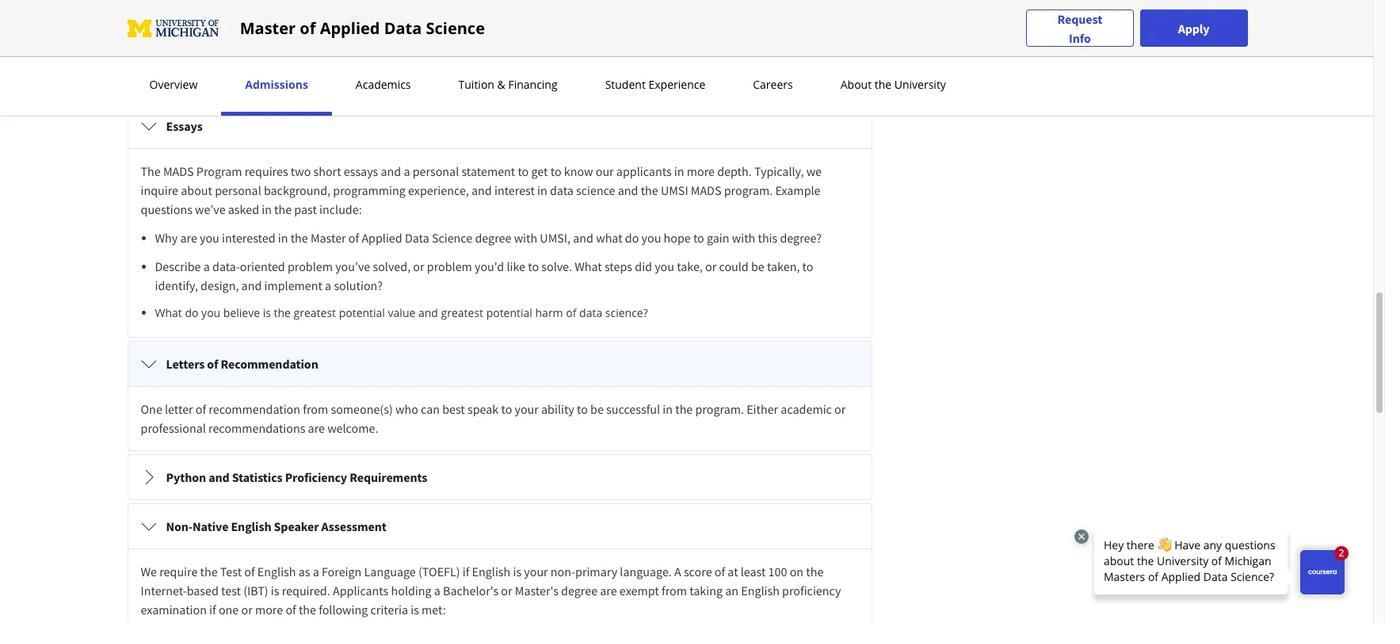 Task type: vqa. For each thing, say whether or not it's contained in the screenshot.
identify,
yes



Task type: locate. For each thing, give the bounding box(es) containing it.
the up based
[[200, 564, 218, 579]]

uploaded
[[335, 21, 386, 37]]

data down know
[[550, 182, 574, 198]]

the right successful
[[676, 401, 693, 417]]

we up internet-
[[141, 564, 157, 579]]

(toefl)
[[418, 564, 460, 579]]

applied up the solved,
[[362, 230, 402, 246]]

include:
[[319, 201, 362, 217]]

internet-
[[141, 583, 187, 598]]

1 horizontal spatial from
[[303, 401, 328, 417]]

one for one letter of recommendation from someone(s) who can best speak to your ability to be successful in the program. either academic or professional recommendations are welcome.
[[141, 401, 162, 417]]

a inside one scanned or electronic transcript uploaded to the online application or mailed directly to us for all undergraduate and/or graduate programs from which you have a degree(s).
[[307, 40, 313, 56]]

if up bachelor's
[[463, 564, 470, 579]]

science
[[576, 182, 616, 198]]

do down identify,
[[185, 305, 199, 320]]

1 vertical spatial for
[[329, 69, 344, 85]]

english
[[231, 518, 271, 534], [257, 564, 296, 579], [472, 564, 511, 579], [741, 583, 780, 598]]

english right native
[[231, 518, 271, 534]]

be inside one letter of recommendation from someone(s) who can best speak to your ability to be successful in the program. either academic or professional recommendations are welcome.
[[591, 401, 604, 417]]

is right (ibt)
[[271, 583, 279, 598]]

what inside list item
[[155, 305, 182, 320]]

2 horizontal spatial from
[[662, 583, 687, 598]]

from down 'a'
[[662, 583, 687, 598]]

0 horizontal spatial data
[[550, 182, 574, 198]]

1 horizontal spatial personal
[[413, 163, 459, 179]]

of inside list item
[[566, 305, 577, 320]]

you'd
[[475, 258, 504, 274]]

0 vertical spatial application
[[458, 21, 518, 37]]

of right test
[[244, 564, 255, 579]]

0 vertical spatial mads
[[163, 163, 194, 179]]

1 horizontal spatial greatest
[[441, 305, 484, 320]]

to right ability
[[577, 401, 588, 417]]

2 with from the left
[[732, 230, 756, 246]]

and up 'programming'
[[381, 163, 401, 179]]

personal
[[413, 163, 459, 179], [215, 182, 261, 198]]

what
[[596, 230, 623, 246]]

required.
[[282, 583, 330, 598]]

application down degree(s).
[[347, 69, 407, 85]]

a right have
[[307, 40, 313, 56]]

0 horizontal spatial application
[[347, 69, 407, 85]]

0 horizontal spatial be
[[570, 69, 583, 85]]

letter
[[165, 401, 193, 417]]

you inside describe a data-oriented problem you've solved, or problem you'd like to solve. what steps did you take, or could be taken, to identify, design, and implement a solution?
[[655, 258, 675, 274]]

with left umsi, at the top left of the page
[[514, 230, 538, 246]]

and
[[381, 163, 401, 179], [472, 182, 492, 198], [618, 182, 638, 198], [573, 230, 594, 246], [241, 277, 262, 293], [418, 305, 438, 320], [209, 469, 230, 485]]

be
[[570, 69, 583, 85], [751, 258, 765, 274], [591, 401, 604, 417]]

0 horizontal spatial what
[[155, 305, 182, 320]]

0 horizontal spatial degree
[[475, 230, 512, 246]]

0 vertical spatial do
[[625, 230, 639, 246]]

describe
[[155, 258, 201, 274]]

careers
[[753, 77, 793, 92]]

list
[[147, 228, 859, 321]]

online
[[422, 21, 455, 37]]

english down least
[[741, 583, 780, 598]]

be inside describe a data-oriented problem you've solved, or problem you'd like to solve. what steps did you take, or could be taken, to identify, design, and implement a solution?
[[751, 258, 765, 274]]

hope
[[664, 230, 691, 246]]

data inside list
[[405, 230, 429, 246]]

greatest down describe a data-oriented problem you've solved, or problem you'd like to solve. what steps did you take, or could be taken, to identify, design, and implement a solution?
[[441, 305, 484, 320]]

2 horizontal spatial be
[[751, 258, 765, 274]]

is
[[263, 305, 271, 320], [513, 564, 522, 579], [271, 583, 279, 598], [411, 602, 419, 617]]

0 vertical spatial what
[[575, 258, 602, 274]]

foreign
[[322, 564, 362, 579]]

1 horizontal spatial be
[[591, 401, 604, 417]]

for right 'us'
[[644, 21, 659, 37]]

or left 'mailed'
[[520, 21, 531, 37]]

one left letter
[[141, 401, 162, 417]]

for down degree(s).
[[329, 69, 344, 85]]

1 we from the top
[[141, 69, 157, 85]]

you right did
[[655, 258, 675, 274]]

or right one
[[241, 602, 253, 617]]

in right successful
[[663, 401, 673, 417]]

about
[[841, 77, 872, 92]]

short
[[313, 163, 341, 179]]

program. left the either
[[696, 401, 744, 417]]

master up have
[[240, 17, 296, 38]]

potential down solution? at left
[[339, 305, 385, 320]]

your left ability
[[515, 401, 539, 417]]

program. down depth. in the right of the page
[[724, 182, 773, 198]]

1 potential from the left
[[339, 305, 385, 320]]

1 vertical spatial degree
[[561, 583, 598, 598]]

list containing why are you interested in the master of applied data science degree with umsi, and what do you hope to gain with this degree?
[[147, 228, 859, 321]]

student
[[605, 77, 646, 92]]

1 horizontal spatial mads
[[691, 182, 722, 198]]

1 vertical spatial do
[[185, 305, 199, 320]]

do
[[625, 230, 639, 246], [185, 305, 199, 320]]

a right as
[[313, 564, 319, 579]]

0 vertical spatial more
[[687, 163, 715, 179]]

will down programs on the left
[[159, 69, 178, 85]]

1 vertical spatial we
[[141, 564, 157, 579]]

we inside we require the test of english as a foreign language (toefl) if english is your non-primary language. a score of at least 100 on the internet-based test (ibt) is required. applicants holding a bachelor's or master's degree are exempt from taking an english proficiency examination if one or more of the following criteria is met:
[[141, 564, 157, 579]]

one for one scanned or electronic transcript uploaded to the online application or mailed directly to us for all undergraduate and/or graduate programs from which you have a degree(s).
[[141, 21, 162, 37]]

review.
[[409, 69, 447, 85]]

0 vertical spatial your
[[515, 401, 539, 417]]

2 transcripts from the left
[[490, 69, 546, 85]]

programs
[[141, 40, 192, 56]]

program. inside the mads program requires two short essays and a personal statement to get to know our applicants in more depth. typically, we inquire about personal background, programming experience, and interest in data science and the umsi mads program. example questions we've asked in the past include:
[[724, 182, 773, 198]]

more
[[687, 163, 715, 179], [255, 602, 283, 617]]

0 horizontal spatial problem
[[288, 258, 333, 274]]

someone(s)
[[331, 401, 393, 417]]

0 horizontal spatial master
[[240, 17, 296, 38]]

0 vertical spatial be
[[570, 69, 583, 85]]

mads right umsi
[[691, 182, 722, 198]]

0 horizontal spatial greatest
[[294, 305, 336, 320]]

will down 'mailed'
[[549, 69, 567, 85]]

one inside one letter of recommendation from someone(s) who can best speak to your ability to be successful in the program. either academic or professional recommendations are welcome.
[[141, 401, 162, 417]]

taking
[[690, 583, 723, 598]]

the right about
[[875, 77, 892, 92]]

2 one from the top
[[141, 401, 162, 417]]

from down the "scanned" at top left
[[194, 40, 220, 56]]

or right the solved,
[[413, 258, 425, 274]]

the
[[402, 21, 419, 37], [875, 77, 892, 92], [641, 182, 658, 198], [274, 201, 292, 217], [291, 230, 308, 246], [274, 305, 291, 320], [676, 401, 693, 417], [200, 564, 218, 579], [806, 564, 824, 579], [299, 602, 316, 617]]

admitted.
[[711, 69, 763, 85]]

1 horizontal spatial data
[[580, 305, 603, 320]]

master
[[240, 17, 296, 38], [311, 230, 346, 246]]

a down the (toefl)
[[434, 583, 441, 598]]

data up the solved,
[[405, 230, 429, 246]]

essays
[[344, 163, 378, 179]]

the down implement
[[274, 305, 291, 320]]

questions
[[141, 201, 193, 217]]

2 vertical spatial if
[[209, 602, 216, 617]]

the left past
[[274, 201, 292, 217]]

1 vertical spatial science
[[432, 230, 473, 246]]

or inside one letter of recommendation from someone(s) who can best speak to your ability to be successful in the program. either academic or professional recommendations are welcome.
[[835, 401, 846, 417]]

1 vertical spatial mads
[[691, 182, 722, 198]]

student experience link
[[601, 77, 710, 92]]

in
[[674, 163, 684, 179], [537, 182, 548, 198], [262, 201, 272, 217], [278, 230, 288, 246], [663, 401, 673, 417]]

more down (ibt)
[[255, 602, 283, 617]]

2 vertical spatial from
[[662, 583, 687, 598]]

later
[[634, 69, 658, 85]]

1 vertical spatial application
[[347, 69, 407, 85]]

and right "value"
[[418, 305, 438, 320]]

1 vertical spatial program.
[[696, 401, 744, 417]]

degree up 'you'd'
[[475, 230, 512, 246]]

in right interested
[[278, 230, 288, 246]]

your up master's
[[524, 564, 548, 579]]

unofficial
[[218, 69, 268, 85]]

least
[[741, 564, 766, 579]]

1 vertical spatial personal
[[215, 182, 261, 198]]

you down design,
[[201, 305, 221, 320]]

of inside dropdown button
[[207, 356, 218, 372]]

will
[[159, 69, 178, 85], [549, 69, 567, 85]]

design,
[[201, 277, 239, 293]]

the down required.
[[299, 602, 316, 617]]

or left master's
[[501, 583, 513, 598]]

recommendation
[[221, 356, 318, 372]]

experience
[[649, 77, 706, 92]]

data up review.
[[384, 17, 422, 38]]

science
[[426, 17, 485, 38], [432, 230, 473, 246]]

1 horizontal spatial do
[[625, 230, 639, 246]]

1 vertical spatial one
[[141, 401, 162, 417]]

of right letters
[[207, 356, 218, 372]]

science down experience,
[[432, 230, 473, 246]]

1 horizontal spatial degree
[[561, 583, 598, 598]]

1 horizontal spatial if
[[463, 564, 470, 579]]

statement
[[462, 163, 515, 179]]

request info
[[1058, 11, 1103, 46]]

0 vertical spatial program.
[[724, 182, 773, 198]]

1 with from the left
[[514, 230, 538, 246]]

primary
[[575, 564, 618, 579]]

1 will from the left
[[159, 69, 178, 85]]

university
[[895, 77, 946, 92]]

our
[[596, 163, 614, 179]]

1 horizontal spatial what
[[575, 258, 602, 274]]

1 vertical spatial master
[[311, 230, 346, 246]]

do right what
[[625, 230, 639, 246]]

is right the believe
[[263, 305, 271, 320]]

applicants
[[333, 583, 389, 598]]

you inside list item
[[201, 305, 221, 320]]

as
[[299, 564, 310, 579]]

data left science?
[[580, 305, 603, 320]]

asked
[[228, 201, 259, 217]]

mailed
[[534, 21, 571, 37]]

us
[[629, 21, 641, 37]]

the right on
[[806, 564, 824, 579]]

umsi
[[661, 182, 689, 198]]

overview
[[149, 77, 198, 92]]

python
[[166, 469, 206, 485]]

native
[[193, 518, 229, 534]]

application right online
[[458, 21, 518, 37]]

1 horizontal spatial will
[[549, 69, 567, 85]]

your
[[515, 401, 539, 417], [524, 564, 548, 579]]

0 horizontal spatial more
[[255, 602, 283, 617]]

1 horizontal spatial with
[[732, 230, 756, 246]]

solution?
[[334, 277, 383, 293]]

1 vertical spatial data
[[580, 305, 603, 320]]

1 horizontal spatial for
[[644, 21, 659, 37]]

one
[[141, 21, 162, 37], [141, 401, 162, 417]]

one up programs on the left
[[141, 21, 162, 37]]

and down oriented
[[241, 277, 262, 293]]

what
[[575, 258, 602, 274], [155, 305, 182, 320]]

be left 'required'
[[570, 69, 583, 85]]

we down programs on the left
[[141, 69, 157, 85]]

python and statistics proficiency requirements
[[166, 469, 427, 485]]

electronic
[[226, 21, 279, 37]]

0 vertical spatial we
[[141, 69, 157, 85]]

1 horizontal spatial more
[[687, 163, 715, 179]]

1 horizontal spatial application
[[458, 21, 518, 37]]

1 horizontal spatial potential
[[486, 305, 533, 320]]

the mads program requires two short essays and a personal statement to get to know our applicants in more depth. typically, we inquire about personal background, programming experience, and interest in data science and the umsi mads program. example questions we've asked in the past include:
[[141, 163, 822, 217]]

is left the met:
[[411, 602, 419, 617]]

applied up degree(s).
[[320, 17, 380, 38]]

to right taken,
[[803, 258, 814, 274]]

official
[[450, 69, 487, 85]]

science up the we will accept unofficial transcripts for application review. official transcripts will be required later if you are admitted.
[[426, 17, 485, 38]]

0 vertical spatial from
[[194, 40, 220, 56]]

are down the primary
[[600, 583, 617, 598]]

0 vertical spatial personal
[[413, 163, 459, 179]]

0 vertical spatial degree
[[475, 230, 512, 246]]

from inside one scanned or electronic transcript uploaded to the online application or mailed directly to us for all undergraduate and/or graduate programs from which you have a degree(s).
[[194, 40, 220, 56]]

0 horizontal spatial with
[[514, 230, 538, 246]]

data inside list item
[[580, 305, 603, 320]]

programming
[[333, 182, 406, 198]]

1 horizontal spatial master
[[311, 230, 346, 246]]

speaker
[[274, 518, 319, 534]]

0 horizontal spatial personal
[[215, 182, 261, 198]]

greatest down implement
[[294, 305, 336, 320]]

1 horizontal spatial problem
[[427, 258, 472, 274]]

tuition & financing
[[459, 77, 558, 92]]

1 vertical spatial what
[[155, 305, 182, 320]]

criteria
[[371, 602, 408, 617]]

1 horizontal spatial transcripts
[[490, 69, 546, 85]]

we for we will accept unofficial transcripts for application review. official transcripts will be required later if you are admitted.
[[141, 69, 157, 85]]

1 one from the top
[[141, 21, 162, 37]]

or right academic
[[835, 401, 846, 417]]

2 potential from the left
[[486, 305, 533, 320]]

data inside the mads program requires two short essays and a personal statement to get to know our applicants in more depth. typically, we inquire about personal background, programming experience, and interest in data science and the umsi mads program. example questions we've asked in the past include:
[[550, 182, 574, 198]]

one inside one scanned or electronic transcript uploaded to the online application or mailed directly to us for all undergraduate and/or graduate programs from which you have a degree(s).
[[141, 21, 162, 37]]

0 vertical spatial for
[[644, 21, 659, 37]]

0 horizontal spatial for
[[329, 69, 344, 85]]

1 vertical spatial more
[[255, 602, 283, 617]]

data
[[384, 17, 422, 38], [405, 230, 429, 246]]

based
[[187, 583, 219, 598]]

admissions link
[[240, 77, 313, 92]]

did
[[635, 258, 652, 274]]

1 vertical spatial applied
[[362, 230, 402, 246]]

interested
[[222, 230, 276, 246]]

if left one
[[209, 602, 216, 617]]

from inside one letter of recommendation from someone(s) who can best speak to your ability to be successful in the program. either academic or professional recommendations are welcome.
[[303, 401, 328, 417]]

statistics
[[232, 469, 283, 485]]

more up umsi
[[687, 163, 715, 179]]

personal up asked
[[215, 182, 261, 198]]

university of michigan image
[[126, 15, 221, 41]]

1 vertical spatial data
[[405, 230, 429, 246]]

2 we from the top
[[141, 564, 157, 579]]

1 vertical spatial from
[[303, 401, 328, 417]]

2 will from the left
[[549, 69, 567, 85]]

what do you believe is the greatest potential value and greatest potential harm of data science? list item
[[155, 304, 859, 321]]

a
[[307, 40, 313, 56], [404, 163, 410, 179], [204, 258, 210, 274], [325, 277, 331, 293], [313, 564, 319, 579], [434, 583, 441, 598]]

0 vertical spatial one
[[141, 21, 162, 37]]

problem left 'you'd'
[[427, 258, 472, 274]]

what inside describe a data-oriented problem you've solved, or problem you'd like to solve. what steps did you take, or could be taken, to identify, design, and implement a solution?
[[575, 258, 602, 274]]

be right could
[[751, 258, 765, 274]]

0 horizontal spatial potential
[[339, 305, 385, 320]]

proficiency
[[285, 469, 347, 485]]

take,
[[677, 258, 703, 274]]

is up master's
[[513, 564, 522, 579]]

and right python at the bottom
[[209, 469, 230, 485]]

are right why
[[180, 230, 197, 246]]

your inside one letter of recommendation from someone(s) who can best speak to your ability to be successful in the program. either academic or professional recommendations are welcome.
[[515, 401, 539, 417]]

1 vertical spatial your
[[524, 564, 548, 579]]

0 horizontal spatial will
[[159, 69, 178, 85]]

0 horizontal spatial from
[[194, 40, 220, 56]]

2 horizontal spatial if
[[660, 69, 667, 85]]

0 vertical spatial data
[[550, 182, 574, 198]]

0 horizontal spatial do
[[185, 305, 199, 320]]

0 horizontal spatial transcripts
[[270, 69, 327, 85]]

like
[[507, 258, 526, 274]]

what left steps
[[575, 258, 602, 274]]

of right letter
[[196, 401, 206, 417]]

2 vertical spatial be
[[591, 401, 604, 417]]

be left successful
[[591, 401, 604, 417]]

tuition
[[459, 77, 495, 92]]

if right later
[[660, 69, 667, 85]]

1 vertical spatial be
[[751, 258, 765, 274]]

0 vertical spatial if
[[660, 69, 667, 85]]

potential left harm
[[486, 305, 533, 320]]



Task type: describe. For each thing, give the bounding box(es) containing it.
&
[[497, 77, 506, 92]]

which
[[222, 40, 254, 56]]

non-
[[166, 518, 193, 534]]

know
[[564, 163, 593, 179]]

at
[[728, 564, 738, 579]]

degree inside we require the test of english as a foreign language (toefl) if english is your non-primary language. a score of at least 100 on the internet-based test (ibt) is required. applicants holding a bachelor's or master's degree are exempt from taking an english proficiency examination if one or more of the following criteria is met:
[[561, 583, 598, 598]]

are inside list
[[180, 230, 197, 246]]

2 problem from the left
[[427, 258, 472, 274]]

oriented
[[240, 258, 285, 274]]

data-
[[212, 258, 240, 274]]

admissions
[[245, 77, 308, 92]]

in right asked
[[262, 201, 272, 217]]

require
[[159, 564, 198, 579]]

and down applicants
[[618, 182, 638, 198]]

tuition & financing link
[[454, 77, 563, 92]]

or right take,
[[705, 258, 717, 274]]

applied inside list
[[362, 230, 402, 246]]

a inside the mads program requires two short essays and a personal statement to get to know our applicants in more depth. typically, we inquire about personal background, programming experience, and interest in data science and the umsi mads program. example questions we've asked in the past include:
[[404, 163, 410, 179]]

we for we require the test of english as a foreign language (toefl) if english is your non-primary language. a score of at least 100 on the internet-based test (ibt) is required. applicants holding a bachelor's or master's degree are exempt from taking an english proficiency examination if one or more of the following criteria is met:
[[141, 564, 157, 579]]

on
[[790, 564, 804, 579]]

a left data-
[[204, 258, 210, 274]]

your inside we require the test of english as a foreign language (toefl) if english is your non-primary language. a score of at least 100 on the internet-based test (ibt) is required. applicants holding a bachelor's or master's degree are exempt from taking an english proficiency examination if one or more of the following criteria is met:
[[524, 564, 548, 579]]

about the university link
[[836, 77, 951, 92]]

the inside one letter of recommendation from someone(s) who can best speak to your ability to be successful in the program. either academic or professional recommendations are welcome.
[[676, 401, 693, 417]]

100
[[769, 564, 787, 579]]

a left solution? at left
[[325, 277, 331, 293]]

0 vertical spatial master
[[240, 17, 296, 38]]

following
[[319, 602, 368, 617]]

professional
[[141, 420, 206, 436]]

degree(s).
[[315, 40, 368, 56]]

the
[[141, 163, 161, 179]]

more inside the mads program requires two short essays and a personal statement to get to know our applicants in more depth. typically, we inquire about personal background, programming experience, and interest in data science and the umsi mads program. example questions we've asked in the past include:
[[687, 163, 715, 179]]

master inside list
[[311, 230, 346, 246]]

1 transcripts from the left
[[270, 69, 327, 85]]

0 vertical spatial science
[[426, 17, 485, 38]]

what do you believe is the greatest potential value and greatest potential harm of data science?
[[155, 305, 648, 320]]

financing
[[508, 77, 558, 92]]

are inside we require the test of english as a foreign language (toefl) if english is your non-primary language. a score of at least 100 on the internet-based test (ibt) is required. applicants holding a bachelor's or master's degree are exempt from taking an english proficiency examination if one or more of the following criteria is met:
[[600, 583, 617, 598]]

0 horizontal spatial if
[[209, 602, 216, 617]]

request info button
[[1026, 9, 1134, 47]]

of up have
[[300, 17, 316, 38]]

assessment
[[321, 518, 387, 534]]

in inside one letter of recommendation from someone(s) who can best speak to your ability to be successful in the program. either academic or professional recommendations are welcome.
[[663, 401, 673, 417]]

you've
[[335, 258, 370, 274]]

english up bachelor's
[[472, 564, 511, 579]]

and inside dropdown button
[[209, 469, 230, 485]]

from inside we require the test of english as a foreign language (toefl) if english is your non-primary language. a score of at least 100 on the internet-based test (ibt) is required. applicants holding a bachelor's or master's degree are exempt from taking an english proficiency examination if one or more of the following criteria is met:
[[662, 583, 687, 598]]

recommendations
[[208, 420, 305, 436]]

and inside list item
[[418, 305, 438, 320]]

apply
[[1178, 20, 1210, 36]]

one letter of recommendation from someone(s) who can best speak to your ability to be successful in the program. either academic or professional recommendations are welcome.
[[141, 401, 846, 436]]

you right later
[[670, 69, 689, 85]]

letters of recommendation button
[[128, 342, 872, 386]]

we
[[807, 163, 822, 179]]

this
[[758, 230, 778, 246]]

1 vertical spatial if
[[463, 564, 470, 579]]

to left the get
[[518, 163, 529, 179]]

more inside we require the test of english as a foreign language (toefl) if english is your non-primary language. a score of at least 100 on the internet-based test (ibt) is required. applicants holding a bachelor's or master's degree are exempt from taking an english proficiency examination if one or more of the following criteria is met:
[[255, 602, 283, 617]]

careers link
[[748, 77, 798, 92]]

transcript
[[281, 21, 333, 37]]

to right speak
[[501, 401, 512, 417]]

welcome.
[[327, 420, 378, 436]]

experience,
[[408, 182, 469, 198]]

1 greatest from the left
[[294, 305, 336, 320]]

solved,
[[373, 258, 411, 274]]

a
[[675, 564, 681, 579]]

speak
[[468, 401, 499, 417]]

science inside list
[[432, 230, 473, 246]]

of left the at
[[715, 564, 725, 579]]

are inside one letter of recommendation from someone(s) who can best speak to your ability to be successful in the program. either academic or professional recommendations are welcome.
[[308, 420, 325, 436]]

to right the get
[[551, 163, 562, 179]]

letters
[[166, 356, 205, 372]]

of up you've
[[349, 230, 359, 246]]

to left 'us'
[[615, 21, 626, 37]]

believe
[[223, 305, 260, 320]]

do inside list item
[[185, 305, 199, 320]]

essays button
[[128, 104, 872, 148]]

0 vertical spatial applied
[[320, 17, 380, 38]]

two
[[291, 163, 311, 179]]

test
[[220, 564, 242, 579]]

non-native english speaker assessment button
[[128, 504, 872, 549]]

and/or
[[758, 21, 794, 37]]

1 problem from the left
[[288, 258, 333, 274]]

the inside list item
[[274, 305, 291, 320]]

application inside one scanned or electronic transcript uploaded to the online application or mailed directly to us for all undergraduate and/or graduate programs from which you have a degree(s).
[[458, 21, 518, 37]]

typically,
[[755, 163, 804, 179]]

letters of recommendation
[[166, 356, 318, 372]]

you left hope
[[642, 230, 661, 246]]

in inside list
[[278, 230, 288, 246]]

to right uploaded
[[388, 21, 399, 37]]

degree inside list
[[475, 230, 512, 246]]

scanned
[[165, 21, 209, 37]]

in down the get
[[537, 182, 548, 198]]

have
[[279, 40, 304, 56]]

the down past
[[291, 230, 308, 246]]

are left admitted.
[[692, 69, 709, 85]]

request
[[1058, 11, 1103, 27]]

to right like
[[528, 258, 539, 274]]

(ibt)
[[243, 583, 268, 598]]

the inside one scanned or electronic transcript uploaded to the online application or mailed directly to us for all undergraduate and/or graduate programs from which you have a degree(s).
[[402, 21, 419, 37]]

and down the statement
[[472, 182, 492, 198]]

taken,
[[767, 258, 800, 274]]

about the university
[[841, 77, 946, 92]]

requirements
[[350, 469, 427, 485]]

and left what
[[573, 230, 594, 246]]

describe a data-oriented problem you've solved, or problem you'd like to solve. what steps did you take, or could be taken, to identify, design, and implement a solution?
[[155, 258, 814, 293]]

accept
[[181, 69, 216, 85]]

the down applicants
[[641, 182, 658, 198]]

example
[[776, 182, 821, 198]]

0 horizontal spatial mads
[[163, 163, 194, 179]]

is inside list item
[[263, 305, 271, 320]]

for inside one scanned or electronic transcript uploaded to the online application or mailed directly to us for all undergraduate and/or graduate programs from which you have a degree(s).
[[644, 21, 659, 37]]

non-
[[551, 564, 575, 579]]

program
[[196, 163, 242, 179]]

value
[[388, 305, 416, 320]]

of down required.
[[286, 602, 296, 617]]

harm
[[535, 305, 563, 320]]

in up umsi
[[674, 163, 684, 179]]

science?
[[605, 305, 648, 320]]

score
[[684, 564, 712, 579]]

python and statistics proficiency requirements button
[[128, 455, 872, 499]]

info
[[1069, 30, 1091, 46]]

english left as
[[257, 564, 296, 579]]

holding
[[391, 583, 432, 598]]

2 greatest from the left
[[441, 305, 484, 320]]

inquire
[[141, 182, 178, 198]]

non-native english speaker assessment
[[166, 518, 387, 534]]

background,
[[264, 182, 331, 198]]

you inside one scanned or electronic transcript uploaded to the online application or mailed directly to us for all undergraduate and/or graduate programs from which you have a degree(s).
[[256, 40, 276, 56]]

graduate
[[796, 21, 844, 37]]

and inside describe a data-oriented problem you've solved, or problem you'd like to solve. what steps did you take, or could be taken, to identify, design, and implement a solution?
[[241, 277, 262, 293]]

english inside dropdown button
[[231, 518, 271, 534]]

program. inside one letter of recommendation from someone(s) who can best speak to your ability to be successful in the program. either academic or professional recommendations are welcome.
[[696, 401, 744, 417]]

you down we've
[[200, 230, 219, 246]]

one
[[219, 602, 239, 617]]

an
[[725, 583, 739, 598]]

met:
[[422, 602, 446, 617]]

0 vertical spatial data
[[384, 17, 422, 38]]

language
[[364, 564, 416, 579]]

to left gain
[[694, 230, 705, 246]]

exempt
[[620, 583, 659, 598]]

implement
[[264, 277, 323, 293]]

of inside one letter of recommendation from someone(s) who can best speak to your ability to be successful in the program. either academic or professional recommendations are welcome.
[[196, 401, 206, 417]]

can
[[421, 401, 440, 417]]

or up which
[[212, 21, 223, 37]]

apply button
[[1140, 10, 1248, 47]]



